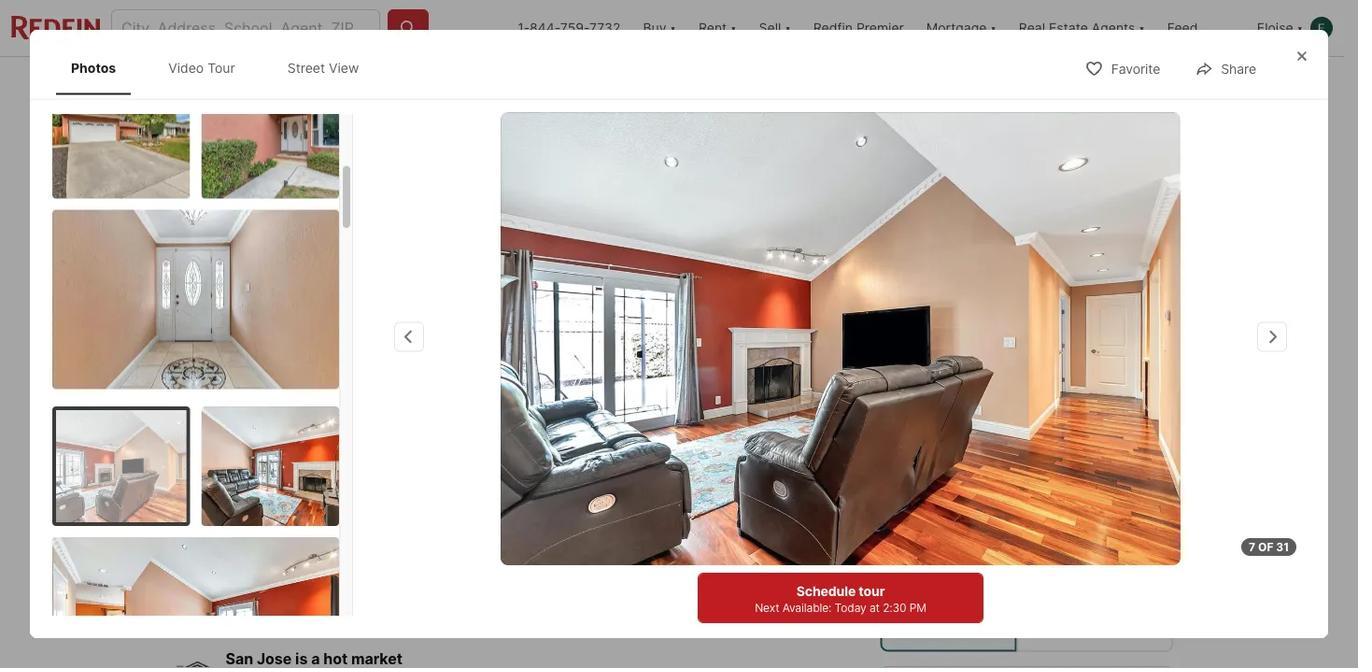 Task type: locate. For each thing, give the bounding box(es) containing it.
photos
[[1098, 401, 1143, 417]]

tour left the in
[[920, 621, 945, 634]]

tour in person list box
[[881, 603, 1173, 652]]

jose
[[388, 502, 426, 521]]

oct down 29
[[1108, 559, 1132, 572]]

video left search
[[168, 60, 204, 76]]

tour down city, address, school, agent, zip search field
[[208, 60, 235, 76]]

schedule tour next available: today at 2:30 pm
[[755, 583, 927, 615]]

1 horizontal spatial street
[[331, 401, 370, 417]]

tour inside video tour "tab"
[[208, 60, 235, 76]]

street view inside button
[[331, 401, 405, 417]]

search link
[[192, 72, 275, 94]]

for sale - active
[[188, 468, 310, 484]]

0 vertical spatial view
[[329, 60, 359, 76]]

tab
[[398, 61, 538, 106], [538, 61, 687, 106], [687, 61, 778, 106]]

1 horizontal spatial oct
[[1015, 559, 1039, 572]]

1 oct from the left
[[923, 559, 947, 572]]

video tour
[[168, 60, 235, 76]]

1-844-759-7732
[[518, 20, 621, 36]]

dialog containing photos
[[30, 30, 1329, 668]]

0 vertical spatial video
[[168, 60, 204, 76]]

video inside "tab"
[[168, 60, 204, 76]]

$1,300,000 est. $9,524 /mo get pre-approved
[[172, 545, 383, 592]]

1 vertical spatial street view
[[331, 401, 405, 417]]

view
[[329, 60, 359, 76], [373, 401, 405, 417]]

844-
[[530, 20, 561, 36]]

0 vertical spatial tour
[[915, 466, 959, 492]]

tab list containing photos
[[52, 41, 393, 95]]

video button
[[186, 391, 281, 429]]

oct down 27
[[923, 559, 947, 572]]

3 tab from the left
[[687, 61, 778, 106]]

0 vertical spatial street view
[[288, 60, 359, 76]]

photos
[[71, 60, 116, 76]]

video
[[168, 60, 204, 76], [229, 401, 266, 417]]

0 vertical spatial tour
[[208, 60, 235, 76]]

open sat, 2pm to 4pm
[[194, 130, 326, 143]]

open sat, 2pm to 4pm link
[[172, 109, 873, 447]]

1 vertical spatial tour
[[920, 621, 945, 634]]

oct down 28
[[1015, 559, 1039, 572]]

0 horizontal spatial video
[[168, 60, 204, 76]]

view inside button
[[373, 401, 405, 417]]

27
[[918, 524, 951, 557]]

6382 san anselmo way, san jose, ca 95119 image
[[172, 109, 873, 443], [881, 109, 1173, 273], [881, 280, 1173, 443]]

san jose
[[353, 502, 426, 521]]

anselmo
[[245, 502, 310, 521]]

0 horizontal spatial tour
[[859, 583, 885, 599]]

1 horizontal spatial share
[[1222, 61, 1257, 77]]

dialog
[[30, 30, 1329, 668]]

video inside button
[[229, 401, 266, 417]]

share button
[[1180, 49, 1273, 87], [1080, 62, 1173, 100]]

3 oct from the left
[[1108, 559, 1132, 572]]

street inside street view tab
[[288, 60, 325, 76]]

view inside tab
[[329, 60, 359, 76]]

favorite
[[1112, 61, 1161, 77]]

95119
[[460, 502, 501, 521]]

friday 27 oct
[[915, 508, 954, 572]]

/mo
[[242, 576, 266, 592]]

0 horizontal spatial oct
[[923, 559, 947, 572]]

30 photos
[[1078, 401, 1143, 417]]

tour
[[208, 60, 235, 76], [920, 621, 945, 634]]

1 vertical spatial video
[[229, 401, 266, 417]]

favorite button
[[1070, 49, 1177, 87]]

2 oct from the left
[[1015, 559, 1039, 572]]

share
[[1222, 61, 1257, 77], [1122, 74, 1158, 90]]

-
[[254, 468, 260, 484]]

oct inside saturday 28 oct
[[1015, 559, 1039, 572]]

0 horizontal spatial street
[[288, 60, 325, 76]]

,
[[345, 502, 349, 521]]

video for video
[[229, 401, 266, 417]]

28
[[1010, 524, 1045, 557]]

est.
[[172, 576, 195, 592]]

30
[[1078, 401, 1095, 417]]

tour
[[915, 466, 959, 492], [859, 583, 885, 599]]

1 vertical spatial view
[[373, 401, 405, 417]]

next
[[755, 601, 780, 615]]

next image
[[1151, 526, 1181, 556]]

street view
[[288, 60, 359, 76], [331, 401, 405, 417]]

1 horizontal spatial tour
[[920, 621, 945, 634]]

$9,524
[[198, 576, 242, 592]]

oct for 29
[[1108, 559, 1132, 572]]

1 horizontal spatial tour
[[915, 466, 959, 492]]

1 horizontal spatial view
[[373, 401, 405, 417]]

1 tab from the left
[[398, 61, 538, 106]]

search
[[230, 75, 275, 91]]

option
[[1017, 603, 1173, 652]]

tour inside schedule tour next available: today at 2:30 pm
[[859, 583, 885, 599]]

tour in person option
[[881, 603, 1017, 652]]

image image
[[52, 79, 190, 199], [201, 79, 339, 199], [52, 210, 339, 390], [202, 407, 339, 527], [56, 411, 187, 523]]

tour up at
[[859, 583, 885, 599]]

get
[[270, 576, 292, 592]]

tab list
[[52, 41, 393, 95], [172, 57, 793, 106]]

at
[[870, 601, 880, 615]]

1,343
[[597, 545, 656, 572]]

2 horizontal spatial oct
[[1108, 559, 1132, 572]]

1 vertical spatial street
[[331, 401, 370, 417]]

approved
[[323, 576, 383, 592]]

oct inside friday 27 oct
[[923, 559, 947, 572]]

759-
[[561, 20, 590, 36]]

san
[[214, 502, 242, 521]]

share inside dialog
[[1222, 61, 1257, 77]]

street
[[288, 60, 325, 76], [331, 401, 370, 417]]

29
[[1102, 524, 1137, 557]]

None button
[[892, 497, 977, 585], [985, 497, 1070, 584], [1077, 497, 1162, 584], [892, 497, 977, 585], [985, 497, 1070, 584], [1077, 497, 1162, 584]]

user photo image
[[1311, 17, 1334, 39]]

0 horizontal spatial view
[[329, 60, 359, 76]]

0 horizontal spatial tour
[[208, 60, 235, 76]]

overview
[[316, 75, 377, 91]]

open
[[194, 130, 225, 143]]

san
[[353, 502, 384, 521]]

2pm
[[255, 130, 280, 143]]

to
[[282, 130, 298, 143]]

tab list containing search
[[172, 57, 793, 106]]

1 horizontal spatial video
[[229, 401, 266, 417]]

video up for sale - active
[[229, 401, 266, 417]]

0 vertical spatial street
[[288, 60, 325, 76]]

available:
[[783, 601, 832, 615]]

oct inside sunday 29 oct
[[1108, 559, 1132, 572]]

0 horizontal spatial share button
[[1080, 62, 1173, 100]]

1 vertical spatial tour
[[859, 583, 885, 599]]

oct
[[923, 559, 947, 572], [1015, 559, 1039, 572], [1108, 559, 1132, 572]]

tour up the friday
[[915, 466, 959, 492]]

0 horizontal spatial share
[[1122, 74, 1158, 90]]

photos tab
[[56, 45, 131, 91]]



Task type: describe. For each thing, give the bounding box(es) containing it.
for
[[188, 468, 214, 484]]

street view tab
[[273, 45, 374, 91]]

oct for 28
[[1015, 559, 1039, 572]]

7 of 31
[[1250, 540, 1290, 554]]

saturday 28 oct
[[998, 508, 1056, 572]]

6382 san anselmo way image
[[501, 112, 1181, 565]]

sunday 29 oct
[[1097, 508, 1143, 572]]

go tour this home
[[881, 466, 1068, 492]]

sunday
[[1097, 508, 1143, 522]]

active link
[[264, 468, 310, 484]]

schedule
[[797, 583, 856, 599]]

$1,300,000
[[172, 545, 295, 572]]

pm
[[910, 601, 927, 615]]

tour for go
[[915, 466, 959, 492]]

4pm
[[301, 130, 326, 143]]

tour inside "tour in person" option
[[920, 621, 945, 634]]

City, Address, School, Agent, ZIP search field
[[111, 9, 380, 47]]

video for video tour
[[168, 60, 204, 76]]

redfin
[[814, 20, 853, 36]]

7732
[[590, 20, 621, 36]]

street view inside tab
[[288, 60, 359, 76]]

6382 san anselmo way ,
[[172, 502, 349, 521]]

premier
[[857, 20, 905, 36]]

map entry image
[[728, 466, 852, 590]]

2
[[508, 545, 522, 572]]

in
[[948, 621, 958, 634]]

7
[[1250, 540, 1256, 554]]

go
[[881, 466, 910, 492]]

6382
[[172, 502, 211, 521]]

2 tab from the left
[[538, 61, 687, 106]]

2:30
[[883, 601, 907, 615]]

oct for 27
[[923, 559, 947, 572]]

redfin premier
[[814, 20, 905, 36]]

video tour tab
[[153, 45, 250, 91]]

way
[[313, 502, 345, 521]]

31
[[1277, 540, 1290, 554]]

street view button
[[289, 391, 421, 429]]

feed button
[[1157, 0, 1247, 56]]

30 photos button
[[1036, 391, 1158, 429]]

this
[[964, 466, 1004, 492]]

street inside street view button
[[331, 401, 370, 417]]

1-
[[518, 20, 530, 36]]

of
[[1259, 540, 1274, 554]]

1-844-759-7732 link
[[518, 20, 621, 36]]

active
[[264, 468, 310, 484]]

overview tab
[[295, 61, 398, 106]]

person
[[960, 621, 999, 634]]

saturday
[[998, 508, 1056, 522]]

redfin premier button
[[803, 0, 916, 56]]

friday
[[915, 508, 954, 522]]

tour in person
[[920, 621, 999, 634]]

home
[[1009, 466, 1068, 492]]

submit search image
[[399, 19, 418, 37]]

1 horizontal spatial share button
[[1180, 49, 1273, 87]]

sale
[[218, 468, 250, 484]]

get pre-approved link
[[270, 576, 383, 592]]

today
[[835, 601, 867, 615]]

feed
[[1168, 20, 1199, 36]]

sat,
[[228, 130, 252, 143]]

tour for schedule
[[859, 583, 885, 599]]

pre-
[[295, 576, 323, 592]]



Task type: vqa. For each thing, say whether or not it's contained in the screenshot.
at
yes



